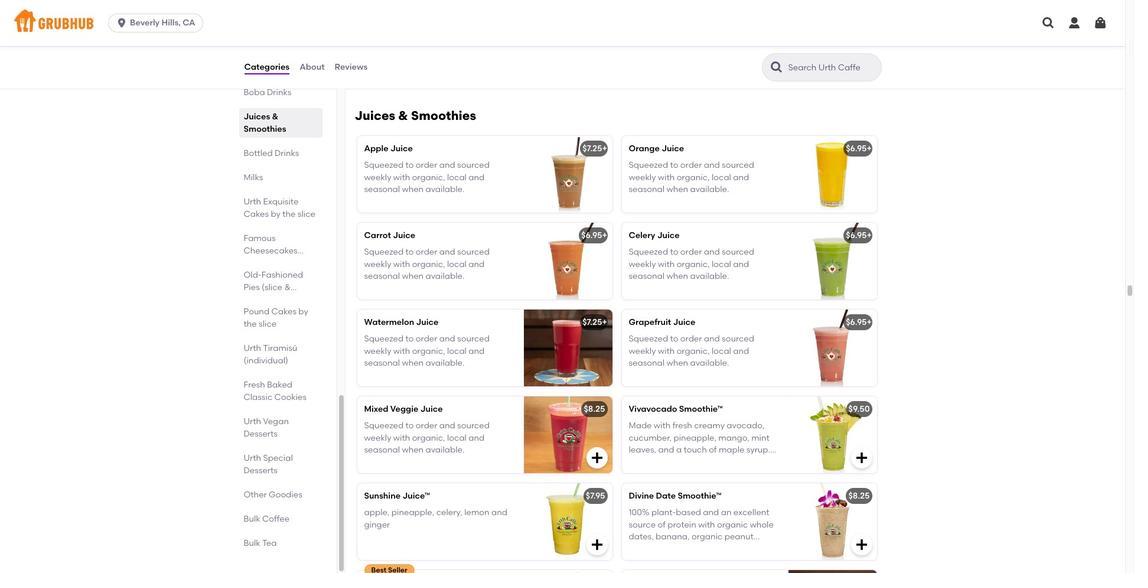 Task type: locate. For each thing, give the bounding box(es) containing it.
urth for urth vegan desserts
[[244, 417, 261, 427]]

local for orange juice
[[712, 172, 731, 182]]

pineapple, up touch
[[674, 433, 717, 443]]

divine date smoothie™ image
[[788, 483, 877, 560]]

$7.25
[[583, 144, 602, 154], [583, 317, 602, 327]]

weekly for grapefruit
[[629, 346, 656, 356]]

sunshine juice™
[[364, 491, 430, 501]]

smoothie™ up based
[[678, 491, 722, 501]]

squeezed down orange
[[629, 160, 668, 170]]

juices & smoothies up apple juice
[[355, 108, 476, 123]]

weekly down grapefruit
[[629, 346, 656, 356]]

for
[[755, 544, 766, 554]]

mango,
[[719, 433, 750, 443]]

main navigation navigation
[[0, 0, 1125, 46]]

svg image for 100% plant-based and an excellent source of protein with organic whole dates, banana, organic peanut butter, cocoa nibs and oat milk for a taste that is simply divine!
[[855, 538, 869, 552]]

1 vertical spatial desserts
[[244, 466, 278, 476]]

2 (individual) from the top
[[244, 356, 288, 366]]

cookies
[[274, 392, 307, 402]]

squeezed to order and sourced weekly with organic, local and seasonal when available. down the orange juice
[[629, 160, 754, 194]]

boba
[[244, 87, 265, 97]]

reviews button
[[334, 46, 368, 89]]

1 vertical spatial slice
[[259, 319, 277, 329]]

veggie
[[390, 404, 419, 414]]

1 desserts from the top
[[244, 429, 278, 439]]

svg image inside beverly hills, ca button
[[116, 17, 128, 29]]

0 vertical spatial a
[[676, 445, 682, 455]]

cakes inside famous cheesecakes (individual) old-fashioned pies (slice & individual) pound cakes by the slice
[[271, 307, 297, 317]]

$6.95 + for carrot juice
[[581, 230, 607, 241]]

to down carrot juice
[[406, 247, 414, 257]]

seasonal down orange
[[629, 184, 665, 194]]

when down watermelon juice
[[402, 358, 424, 368]]

pineapple, down juice™
[[392, 508, 434, 518]]

categories button
[[244, 46, 290, 89]]

juices & smoothies down 'boba drinks'
[[244, 112, 286, 134]]

desserts inside urth vegan desserts
[[244, 429, 278, 439]]

0 horizontal spatial juices
[[244, 112, 270, 122]]

1 horizontal spatial &
[[284, 282, 291, 292]]

squeezed down grapefruit
[[629, 334, 668, 344]]

organic, down grapefruit juice at the bottom
[[677, 346, 710, 356]]

1 vertical spatial the
[[244, 319, 257, 329]]

squeezed down watermelon
[[364, 334, 404, 344]]

bulk left tea
[[244, 538, 260, 548]]

$7.25 left grapefruit
[[583, 317, 602, 327]]

simply
[[678, 556, 704, 566]]

svg image
[[1042, 16, 1056, 30], [1094, 16, 1108, 30]]

seasonal down watermelon
[[364, 358, 400, 368]]

beverly hills, ca button
[[108, 14, 208, 32]]

local for celery juice
[[712, 259, 731, 269]]

& down fashioned
[[284, 282, 291, 292]]

2 $7.25 + from the top
[[583, 317, 607, 327]]

seasonal for orange
[[629, 184, 665, 194]]

with for orange juice
[[658, 172, 675, 182]]

order for apple juice
[[416, 160, 437, 170]]

0 vertical spatial of
[[709, 445, 717, 455]]

juice right carrot
[[393, 230, 415, 241]]

2 $7.25 from the top
[[583, 317, 602, 327]]

1 bulk from the top
[[244, 514, 260, 524]]

0 vertical spatial pineapple,
[[674, 433, 717, 443]]

desserts down vegan
[[244, 429, 278, 439]]

to for celery
[[670, 247, 679, 257]]

of down plant-
[[658, 520, 666, 530]]

0 horizontal spatial the
[[244, 319, 257, 329]]

when down grapefruit juice at the bottom
[[667, 358, 688, 368]]

hills,
[[162, 18, 181, 28]]

$7.25 for grapefruit
[[583, 317, 602, 327]]

0 vertical spatial $8.25
[[584, 404, 605, 414]]

juice right orange
[[662, 144, 684, 154]]

drinks for bottled drinks
[[275, 148, 299, 158]]

1 vertical spatial cakes
[[271, 307, 297, 317]]

when down veggie
[[402, 445, 424, 455]]

+ for carrot juice
[[602, 230, 607, 241]]

squeezed to order and sourced weekly with organic, local and seasonal when available. for orange juice
[[629, 160, 754, 194]]

with down carrot juice
[[393, 259, 410, 269]]

cakes down individual)
[[271, 307, 297, 317]]

order for carrot juice
[[416, 247, 437, 257]]

weekly down mixed
[[364, 433, 391, 443]]

1 vertical spatial of
[[658, 520, 666, 530]]

celery
[[629, 230, 655, 241]]

sourced for grapefruit juice
[[722, 334, 754, 344]]

squeezed to order and sourced weekly with organic, local and seasonal when available. down veggie
[[364, 421, 490, 455]]

$6.95 +
[[846, 144, 872, 154], [581, 230, 607, 241], [846, 230, 872, 241], [846, 317, 872, 327]]

squeezed down mixed
[[364, 421, 404, 431]]

desserts inside urth special desserts
[[244, 466, 278, 476]]

0 vertical spatial drinks
[[267, 87, 291, 97]]

& down 'boba drinks'
[[272, 112, 278, 122]]

slice
[[298, 209, 315, 219], [259, 319, 277, 329]]

seasonal down carrot
[[364, 271, 400, 281]]

(individual) down cheesecakes
[[244, 258, 288, 268]]

0 vertical spatial (individual)
[[244, 258, 288, 268]]

to down celery juice
[[670, 247, 679, 257]]

coffee
[[262, 514, 290, 524]]

weekly for orange
[[629, 172, 656, 182]]

1 urth from the top
[[244, 197, 261, 207]]

urth inside urth tiramisú (individual)
[[244, 343, 261, 353]]

with down based
[[698, 520, 715, 530]]

that
[[651, 556, 668, 566]]

vegan
[[263, 417, 289, 427]]

desserts for special
[[244, 466, 278, 476]]

0 horizontal spatial cakes
[[244, 209, 269, 219]]

when down carrot juice
[[402, 271, 424, 281]]

seasonal down apple
[[364, 184, 400, 194]]

+
[[602, 144, 607, 154], [867, 144, 872, 154], [602, 230, 607, 241], [867, 230, 872, 241], [602, 317, 607, 327], [867, 317, 872, 327]]

urth inside urth vegan desserts
[[244, 417, 261, 427]]

filled
[[629, 457, 650, 467]]

divine!
[[706, 556, 732, 566]]

weekly for celery
[[629, 259, 656, 269]]

squeezed down celery juice
[[629, 247, 668, 257]]

juice for grapefruit juice
[[673, 317, 696, 327]]

smoothies
[[411, 108, 476, 123], [244, 124, 286, 134]]

boba drinks
[[244, 87, 291, 97]]

to down the orange juice
[[670, 160, 679, 170]]

cheesecakes
[[244, 246, 298, 256]]

juice for carrot juice
[[393, 230, 415, 241]]

slice inside urth exquisite cakes by the slice
[[298, 209, 315, 219]]

goodies
[[269, 490, 302, 500]]

1 vertical spatial pineapple,
[[392, 508, 434, 518]]

source
[[629, 520, 656, 530]]

0 vertical spatial $7.25
[[583, 144, 602, 154]]

squeezed
[[364, 160, 404, 170], [629, 160, 668, 170], [364, 247, 404, 257], [629, 247, 668, 257], [364, 334, 404, 344], [629, 334, 668, 344], [364, 421, 404, 431]]

1 vertical spatial $7.25
[[583, 317, 602, 327]]

1 horizontal spatial pineapple,
[[674, 433, 717, 443]]

juice™
[[403, 491, 430, 501]]

squeezed to order and sourced weekly with organic, local and seasonal when available. for apple juice
[[364, 160, 490, 194]]

the down touch
[[689, 457, 702, 467]]

1 horizontal spatial of
[[709, 445, 717, 455]]

by down exquisite
[[271, 209, 281, 219]]

tea
[[262, 538, 277, 548]]

0 vertical spatial by
[[271, 209, 281, 219]]

4 urth from the top
[[244, 453, 261, 463]]

bulk for bulk tea
[[244, 538, 260, 548]]

tiramisú
[[263, 343, 297, 353]]

baked
[[267, 380, 292, 390]]

0 horizontal spatial a
[[676, 445, 682, 455]]

2 urth from the top
[[244, 343, 261, 353]]

squeezed to order and sourced weekly with organic, local and seasonal when available. for celery juice
[[629, 247, 754, 281]]

weekly down orange
[[629, 172, 656, 182]]

made
[[629, 421, 652, 431]]

juice right apple
[[391, 144, 413, 154]]

grapefruit juice image
[[788, 310, 877, 386]]

slice down pound
[[259, 319, 277, 329]]

weekly down celery
[[629, 259, 656, 269]]

apple,
[[364, 508, 390, 518]]

bulk for bulk coffee
[[244, 514, 260, 524]]

squeezed for watermelon
[[364, 334, 404, 344]]

when down apple juice
[[402, 184, 424, 194]]

by inside famous cheesecakes (individual) old-fashioned pies (slice & individual) pound cakes by the slice
[[299, 307, 308, 317]]

with for grapefruit juice
[[658, 346, 675, 356]]

fruits
[[738, 457, 758, 467]]

peanut
[[725, 532, 754, 542]]

squeezed to order and sourced weekly with organic, local and seasonal when available. down apple juice
[[364, 160, 490, 194]]

0 horizontal spatial &
[[272, 112, 278, 122]]

0 horizontal spatial slice
[[259, 319, 277, 329]]

milks
[[244, 173, 263, 183]]

juices up apple
[[355, 108, 395, 123]]

1 svg image from the left
[[1042, 16, 1056, 30]]

1 vertical spatial bulk
[[244, 538, 260, 548]]

organic, for watermelon juice
[[412, 346, 445, 356]]

organic down an
[[717, 520, 748, 530]]

with down celery juice
[[658, 259, 675, 269]]

organic, for mixed veggie juice
[[412, 433, 445, 443]]

pies
[[244, 282, 260, 292]]

when down celery juice
[[667, 271, 688, 281]]

squeezed down carrot juice
[[364, 247, 404, 257]]

when
[[402, 184, 424, 194], [667, 184, 688, 194], [402, 271, 424, 281], [667, 271, 688, 281], [402, 358, 424, 368], [667, 358, 688, 368], [402, 445, 424, 455]]

cucumber,
[[629, 433, 672, 443]]

(individual) inside famous cheesecakes (individual) old-fashioned pies (slice & individual) pound cakes by the slice
[[244, 258, 288, 268]]

urth left tiramisú
[[244, 343, 261, 353]]

orange
[[629, 144, 660, 154]]

seasonal down celery
[[629, 271, 665, 281]]

1 (individual) from the top
[[244, 258, 288, 268]]

+ for orange juice
[[867, 144, 872, 154]]

lemonade image
[[788, 570, 877, 573]]

cakes up famous
[[244, 209, 269, 219]]

$7.25 left orange
[[583, 144, 602, 154]]

when for grapefruit juice
[[667, 358, 688, 368]]

classic
[[244, 392, 273, 402]]

smoothie image
[[524, 570, 612, 573]]

1 horizontal spatial svg image
[[1094, 16, 1108, 30]]

orange juice image
[[788, 136, 877, 213]]

the inside famous cheesecakes (individual) old-fashioned pies (slice & individual) pound cakes by the slice
[[244, 319, 257, 329]]

the down pound
[[244, 319, 257, 329]]

available. for grapefruit juice
[[690, 358, 729, 368]]

1 vertical spatial smoothie™
[[678, 491, 722, 501]]

when for watermelon juice
[[402, 358, 424, 368]]

0 vertical spatial cakes
[[244, 209, 269, 219]]

2 bulk from the top
[[244, 538, 260, 548]]

(individual) down tiramisú
[[244, 356, 288, 366]]

squeezed down apple juice
[[364, 160, 404, 170]]

juice right watermelon
[[416, 317, 439, 327]]

seasonal for grapefruit
[[629, 358, 665, 368]]

a
[[676, 445, 682, 455], [768, 544, 773, 554]]

$6.95 for carrot juice
[[581, 230, 602, 241]]

available. for watermelon juice
[[426, 358, 465, 368]]

seasonal for carrot
[[364, 271, 400, 281]]

weekly down carrot
[[364, 259, 391, 269]]

mixed veggie juice image
[[524, 396, 612, 473]]

urth left the special
[[244, 453, 261, 463]]

seasonal for watermelon
[[364, 358, 400, 368]]

squeezed for mixed
[[364, 421, 404, 431]]

1 horizontal spatial slice
[[298, 209, 315, 219]]

slice down exquisite
[[298, 209, 315, 219]]

squeezed to order and sourced weekly with organic, local and seasonal when available. down celery juice
[[629, 247, 754, 281]]

0 vertical spatial $7.25 +
[[583, 144, 607, 154]]

weekly down watermelon
[[364, 346, 391, 356]]

1 $7.25 + from the top
[[583, 144, 607, 154]]

desserts down the special
[[244, 466, 278, 476]]

sourced for celery juice
[[722, 247, 754, 257]]

1 horizontal spatial smoothies
[[411, 108, 476, 123]]

2 horizontal spatial the
[[689, 457, 702, 467]]

1 vertical spatial by
[[299, 307, 308, 317]]

0 horizontal spatial $8.25
[[584, 404, 605, 414]]

squeezed to order and sourced weekly with organic, local and seasonal when available. down grapefruit juice at the bottom
[[629, 334, 754, 368]]

1 horizontal spatial $8.25
[[849, 491, 870, 501]]

svg image
[[1068, 16, 1082, 30], [116, 17, 128, 29], [590, 451, 604, 465], [855, 451, 869, 465], [590, 538, 604, 552], [855, 538, 869, 552]]

$6.95 + for celery juice
[[846, 230, 872, 241]]

urth inside urth exquisite cakes by the slice
[[244, 197, 261, 207]]

0 horizontal spatial pineapple,
[[392, 508, 434, 518]]

by
[[271, 209, 281, 219], [299, 307, 308, 317]]

available. for carrot juice
[[426, 271, 465, 281]]

urth left vegan
[[244, 417, 261, 427]]

smoothie™ up creamy
[[679, 404, 723, 414]]

local for apple juice
[[447, 172, 467, 182]]

2 vertical spatial the
[[689, 457, 702, 467]]

to for orange
[[670, 160, 679, 170]]

organic, down carrot juice
[[412, 259, 445, 269]]

$7.25 + left grapefruit
[[583, 317, 607, 327]]

to
[[406, 160, 414, 170], [670, 160, 679, 170], [406, 247, 414, 257], [670, 247, 679, 257], [406, 334, 414, 344], [670, 334, 679, 344], [406, 421, 414, 431]]

1 vertical spatial a
[[768, 544, 773, 554]]

order for orange juice
[[681, 160, 702, 170]]

seasonal down mixed
[[364, 445, 400, 455]]

apple juice
[[364, 144, 413, 154]]

organic, down celery juice
[[677, 259, 710, 269]]

sourced for orange juice
[[722, 160, 754, 170]]

organic, down watermelon juice
[[412, 346, 445, 356]]

0 horizontal spatial by
[[271, 209, 281, 219]]

squeezed to order and sourced weekly with organic, local and seasonal when available. down carrot juice
[[364, 247, 490, 281]]

1 vertical spatial drinks
[[275, 148, 299, 158]]

0 horizontal spatial svg image
[[1042, 16, 1056, 30]]

0 vertical spatial slice
[[298, 209, 315, 219]]

juices & smoothies
[[355, 108, 476, 123], [244, 112, 286, 134]]

urth
[[244, 197, 261, 207], [244, 343, 261, 353], [244, 417, 261, 427], [244, 453, 261, 463]]

svg image for apple, pineapple, celery, lemon and ginger
[[590, 538, 604, 552]]

order for mixed veggie juice
[[416, 421, 437, 431]]

+ for apple juice
[[602, 144, 607, 154]]

3 urth from the top
[[244, 417, 261, 427]]

urth inside urth special desserts
[[244, 453, 261, 463]]

seasonal
[[364, 184, 400, 194], [629, 184, 665, 194], [364, 271, 400, 281], [629, 271, 665, 281], [364, 358, 400, 368], [629, 358, 665, 368], [364, 445, 400, 455]]

the down exquisite
[[283, 209, 296, 219]]

of up freshest
[[709, 445, 717, 455]]

available.
[[426, 184, 465, 194], [690, 184, 729, 194], [426, 271, 465, 281], [690, 271, 729, 281], [426, 358, 465, 368], [690, 358, 729, 368], [426, 445, 465, 455]]

squeezed for carrot
[[364, 247, 404, 257]]

famous cheesecakes (individual) old-fashioned pies (slice & individual) pound cakes by the slice
[[244, 233, 308, 329]]

other
[[244, 490, 267, 500]]

(individual)
[[244, 258, 288, 268], [244, 356, 288, 366]]

to down apple juice
[[406, 160, 414, 170]]

weekly
[[364, 172, 391, 182], [629, 172, 656, 182], [364, 259, 391, 269], [629, 259, 656, 269], [364, 346, 391, 356], [629, 346, 656, 356], [364, 433, 391, 443]]

the inside urth exquisite cakes by the slice
[[283, 209, 296, 219]]

when for apple juice
[[402, 184, 424, 194]]

organic, for apple juice
[[412, 172, 445, 182]]

avocado,
[[727, 421, 765, 431]]

celery juice image
[[788, 223, 877, 300]]

a up only
[[676, 445, 682, 455]]

$6.95 + for orange juice
[[846, 144, 872, 154]]

available. for orange juice
[[690, 184, 729, 194]]

bulk left coffee
[[244, 514, 260, 524]]

squeezed for celery
[[629, 247, 668, 257]]

$8.25 for 100% plant-based and an excellent source of protein with organic whole dates, banana, organic peanut butter, cocoa nibs and oat milk for a taste that is simply divine!
[[849, 491, 870, 501]]

squeezed for grapefruit
[[629, 334, 668, 344]]

and inside apple, pineapple, celery, lemon and ginger
[[492, 508, 507, 518]]

1 horizontal spatial a
[[768, 544, 773, 554]]

with down watermelon juice
[[393, 346, 410, 356]]

& up apple juice
[[398, 108, 408, 123]]

$7.25 + left orange
[[583, 144, 607, 154]]

1 vertical spatial $8.25
[[849, 491, 870, 501]]

desserts
[[244, 429, 278, 439], [244, 466, 278, 476]]

by down fashioned
[[299, 307, 308, 317]]

juices down boba
[[244, 112, 270, 122]]

2 desserts from the top
[[244, 466, 278, 476]]

local for grapefruit juice
[[712, 346, 731, 356]]

weekly down apple
[[364, 172, 391, 182]]

with up cucumber,
[[654, 421, 671, 431]]

(individual) inside urth tiramisú (individual)
[[244, 356, 288, 366]]

squeezed to order and sourced weekly with organic, local and seasonal when available.
[[364, 160, 490, 194], [629, 160, 754, 194], [364, 247, 490, 281], [629, 247, 754, 281], [364, 334, 490, 368], [629, 334, 754, 368], [364, 421, 490, 455]]

0 vertical spatial desserts
[[244, 429, 278, 439]]

1 horizontal spatial cakes
[[271, 307, 297, 317]]

when down the orange juice
[[667, 184, 688, 194]]

local for carrot juice
[[447, 259, 467, 269]]

drinks right boba
[[267, 87, 291, 97]]

1 vertical spatial $7.25 +
[[583, 317, 607, 327]]

1 vertical spatial (individual)
[[244, 356, 288, 366]]

& inside famous cheesecakes (individual) old-fashioned pies (slice & individual) pound cakes by the slice
[[284, 282, 291, 292]]

0 horizontal spatial of
[[658, 520, 666, 530]]

$6.95 for grapefruit juice
[[846, 317, 867, 327]]

urth down milks
[[244, 197, 261, 207]]

1 $7.25 from the top
[[583, 144, 602, 154]]

organic up "nibs"
[[692, 532, 723, 542]]

organic, down apple juice
[[412, 172, 445, 182]]

sunshine
[[364, 491, 401, 501]]

when for orange juice
[[667, 184, 688, 194]]

svg image for made with fresh creamy avocado, cucumber, pineapple, mango, mint leaves, and a touch of maple syrup. filled with only the freshest fruits and vegetables.
[[855, 451, 869, 465]]

drinks right bottled
[[275, 148, 299, 158]]

milk
[[737, 544, 753, 554]]

1 horizontal spatial the
[[283, 209, 296, 219]]

grapefruit juice
[[629, 317, 696, 327]]

organic, down veggie
[[412, 433, 445, 443]]

organic, down the orange juice
[[677, 172, 710, 182]]

a right "for"
[[768, 544, 773, 554]]

&
[[398, 108, 408, 123], [272, 112, 278, 122], [284, 282, 291, 292]]

$7.95
[[586, 491, 605, 501]]

0 vertical spatial bulk
[[244, 514, 260, 524]]

with down the mixed veggie juice
[[393, 433, 410, 443]]

0 vertical spatial the
[[283, 209, 296, 219]]

weekly for mixed
[[364, 433, 391, 443]]

apple, pineapple, celery, lemon and ginger
[[364, 508, 507, 530]]

$8.25
[[584, 404, 605, 414], [849, 491, 870, 501]]

organic
[[717, 520, 748, 530], [692, 532, 723, 542]]

juice right grapefruit
[[673, 317, 696, 327]]

squeezed to order and sourced weekly with organic, local and seasonal when available. down watermelon juice
[[364, 334, 490, 368]]

squeezed to order and sourced weekly with organic, local and seasonal when available. for carrot juice
[[364, 247, 490, 281]]

of inside the made with fresh creamy avocado, cucumber, pineapple, mango, mint leaves, and a touch of maple syrup. filled with only the freshest fruits and vegetables.
[[709, 445, 717, 455]]

juices
[[355, 108, 395, 123], [244, 112, 270, 122]]

fresh baked classic cookies
[[244, 380, 307, 402]]

$7.25 for orange
[[583, 144, 602, 154]]

1 horizontal spatial by
[[299, 307, 308, 317]]

a inside "100% plant-based and an excellent source of protein with organic whole dates, banana, organic peanut butter, cocoa nibs and oat milk for a taste that is simply divine!"
[[768, 544, 773, 554]]

0 horizontal spatial smoothies
[[244, 124, 286, 134]]

squeezed for orange
[[629, 160, 668, 170]]



Task type: vqa. For each thing, say whether or not it's contained in the screenshot.
pickup , ASAP (10–20 min) at the left top of the page
no



Task type: describe. For each thing, give the bounding box(es) containing it.
+ for celery juice
[[867, 230, 872, 241]]

banana,
[[656, 532, 690, 542]]

mixed veggie juice
[[364, 404, 443, 414]]

mixed
[[364, 404, 389, 414]]

divine
[[629, 491, 654, 501]]

with for watermelon juice
[[393, 346, 410, 356]]

is
[[670, 556, 676, 566]]

reviews
[[335, 62, 368, 72]]

bottled drinks
[[244, 148, 299, 158]]

with inside "100% plant-based and an excellent source of protein with organic whole dates, banana, organic peanut butter, cocoa nibs and oat milk for a taste that is simply divine!"
[[698, 520, 715, 530]]

squeezed to order and sourced weekly with organic, local and seasonal when available. for grapefruit juice
[[629, 334, 754, 368]]

lemon
[[464, 508, 490, 518]]

special
[[263, 453, 293, 463]]

oat
[[721, 544, 735, 554]]

available. for apple juice
[[426, 184, 465, 194]]

local for watermelon juice
[[447, 346, 467, 356]]

celery,
[[436, 508, 463, 518]]

$7.25 + for grapefruit juice
[[583, 317, 607, 327]]

(slice
[[262, 282, 282, 292]]

weekly for apple
[[364, 172, 391, 182]]

search icon image
[[770, 60, 784, 74]]

order for watermelon juice
[[416, 334, 437, 344]]

seasonal for celery
[[629, 271, 665, 281]]

slice inside famous cheesecakes (individual) old-fashioned pies (slice & individual) pound cakes by the slice
[[259, 319, 277, 329]]

juice for watermelon juice
[[416, 317, 439, 327]]

with up vegetables.
[[652, 457, 669, 467]]

orange juice
[[629, 144, 684, 154]]

grapefruit
[[629, 317, 671, 327]]

organic, for grapefruit juice
[[677, 346, 710, 356]]

$7.25 + for orange juice
[[583, 144, 607, 154]]

famous
[[244, 233, 276, 243]]

(individual) for famous
[[244, 258, 288, 268]]

urth exquisite cakes by the slice
[[244, 197, 315, 219]]

juice for apple juice
[[391, 144, 413, 154]]

1 horizontal spatial juices & smoothies
[[355, 108, 476, 123]]

mint
[[752, 433, 770, 443]]

$6.95 for orange juice
[[846, 144, 867, 154]]

to for carrot
[[406, 247, 414, 257]]

& inside juices & smoothies
[[272, 112, 278, 122]]

exquisite
[[263, 197, 299, 207]]

squeezed to order and sourced weekly with organic, local and seasonal when available. for watermelon juice
[[364, 334, 490, 368]]

freshest
[[704, 457, 736, 467]]

fresh
[[244, 380, 265, 390]]

vivavocado
[[629, 404, 677, 414]]

pineapple, inside apple, pineapple, celery, lemon and ginger
[[392, 508, 434, 518]]

old-
[[244, 270, 262, 280]]

ginger
[[364, 520, 390, 530]]

apple juice image
[[524, 136, 612, 213]]

0 horizontal spatial juices & smoothies
[[244, 112, 286, 134]]

with for apple juice
[[393, 172, 410, 182]]

the inside the made with fresh creamy avocado, cucumber, pineapple, mango, mint leaves, and a touch of maple syrup. filled with only the freshest fruits and vegetables.
[[689, 457, 702, 467]]

pumpkin pie boba image
[[524, 7, 612, 83]]

available. for celery juice
[[690, 271, 729, 281]]

organic, for carrot juice
[[412, 259, 445, 269]]

100%
[[629, 508, 650, 518]]

beverly hills, ca
[[130, 18, 195, 28]]

a inside the made with fresh creamy avocado, cucumber, pineapple, mango, mint leaves, and a touch of maple syrup. filled with only the freshest fruits and vegetables.
[[676, 445, 682, 455]]

by inside urth exquisite cakes by the slice
[[271, 209, 281, 219]]

weekly for watermelon
[[364, 346, 391, 356]]

with for mixed veggie juice
[[393, 433, 410, 443]]

2 svg image from the left
[[1094, 16, 1108, 30]]

$6.95 for celery juice
[[846, 230, 867, 241]]

urth tiramisú (individual)
[[244, 343, 297, 366]]

+ for watermelon juice
[[602, 317, 607, 327]]

excellent
[[734, 508, 770, 518]]

carrot juice image
[[524, 223, 612, 300]]

divine date smoothie™
[[629, 491, 722, 501]]

$8.25 for squeezed to order and sourced weekly with organic, local and seasonal when available.
[[584, 404, 605, 414]]

whole
[[750, 520, 774, 530]]

organic, for orange juice
[[677, 172, 710, 182]]

1 vertical spatial smoothies
[[244, 124, 286, 134]]

butter,
[[629, 544, 655, 554]]

with for carrot juice
[[393, 259, 410, 269]]

nibs
[[685, 544, 701, 554]]

to for grapefruit
[[670, 334, 679, 344]]

plant-
[[652, 508, 676, 518]]

about
[[300, 62, 325, 72]]

2 horizontal spatial &
[[398, 108, 408, 123]]

to for watermelon
[[406, 334, 414, 344]]

only
[[671, 457, 687, 467]]

pound
[[244, 307, 269, 317]]

juice for orange juice
[[662, 144, 684, 154]]

drinks for boba drinks
[[267, 87, 291, 97]]

local for mixed veggie juice
[[447, 433, 467, 443]]

maple
[[719, 445, 745, 455]]

1 vertical spatial organic
[[692, 532, 723, 542]]

when for carrot juice
[[402, 271, 424, 281]]

pineapple, inside the made with fresh creamy avocado, cucumber, pineapple, mango, mint leaves, and a touch of maple syrup. filled with only the freshest fruits and vegetables.
[[674, 433, 717, 443]]

urth for urth tiramisú (individual)
[[244, 343, 261, 353]]

to for apple
[[406, 160, 414, 170]]

ca
[[183, 18, 195, 28]]

urth special desserts
[[244, 453, 293, 476]]

pumpkin chai boba image
[[788, 7, 877, 83]]

syrup.
[[747, 445, 770, 455]]

cakes inside urth exquisite cakes by the slice
[[244, 209, 269, 219]]

vegetables.
[[629, 469, 675, 479]]

carrot
[[364, 230, 391, 241]]

watermelon
[[364, 317, 414, 327]]

carrot juice
[[364, 230, 415, 241]]

seasonal for mixed
[[364, 445, 400, 455]]

an
[[721, 508, 732, 518]]

urth for urth special desserts
[[244, 453, 261, 463]]

protein
[[668, 520, 696, 530]]

other goodies
[[244, 490, 302, 500]]

order for grapefruit juice
[[681, 334, 702, 344]]

weekly for carrot
[[364, 259, 391, 269]]

urth for urth exquisite cakes by the slice
[[244, 197, 261, 207]]

fresh
[[673, 421, 692, 431]]

beverly
[[130, 18, 160, 28]]

fashioned
[[262, 270, 303, 280]]

svg image for squeezed to order and sourced weekly with organic, local and seasonal when available.
[[590, 451, 604, 465]]

based
[[676, 508, 701, 518]]

1 horizontal spatial juices
[[355, 108, 395, 123]]

cocoa
[[657, 544, 683, 554]]

watermelon juice image
[[524, 310, 612, 386]]

0 vertical spatial smoothie™
[[679, 404, 723, 414]]

vivavocado smoothie™ image
[[788, 396, 877, 473]]

vivavocado smoothie™
[[629, 404, 723, 414]]

bulk coffee
[[244, 514, 290, 524]]

sunshine juice™ image
[[524, 483, 612, 560]]

+ for grapefruit juice
[[867, 317, 872, 327]]

(individual) for urth
[[244, 356, 288, 366]]

sourced for apple juice
[[457, 160, 490, 170]]

individual)
[[244, 295, 285, 305]]

sourced for carrot juice
[[457, 247, 490, 257]]

taste
[[629, 556, 649, 566]]

seasonal for apple
[[364, 184, 400, 194]]

watermelon juice
[[364, 317, 439, 327]]

made with fresh creamy avocado, cucumber, pineapple, mango, mint leaves, and a touch of maple syrup. filled with only the freshest fruits and vegetables.
[[629, 421, 775, 479]]

leaves,
[[629, 445, 657, 455]]

squeezed to order and sourced weekly with organic, local and seasonal when available. for mixed veggie juice
[[364, 421, 490, 455]]

sourced for mixed veggie juice
[[457, 421, 490, 431]]

0 vertical spatial organic
[[717, 520, 748, 530]]

categories
[[244, 62, 290, 72]]

when for celery juice
[[667, 271, 688, 281]]

date
[[656, 491, 676, 501]]

urth vegan desserts
[[244, 417, 289, 439]]

$9.50
[[849, 404, 870, 414]]

to for mixed
[[406, 421, 414, 431]]

touch
[[684, 445, 707, 455]]

when for mixed veggie juice
[[402, 445, 424, 455]]

juice right veggie
[[421, 404, 443, 414]]

celery juice
[[629, 230, 680, 241]]

100% plant-based and an excellent source of protein with organic whole dates, banana, organic peanut butter, cocoa nibs and oat milk for a taste that is simply divine!
[[629, 508, 774, 566]]

available. for mixed veggie juice
[[426, 445, 465, 455]]

0 vertical spatial smoothies
[[411, 108, 476, 123]]

juice for celery juice
[[657, 230, 680, 241]]

creamy
[[694, 421, 725, 431]]

$6.95 + for grapefruit juice
[[846, 317, 872, 327]]

of inside "100% plant-based and an excellent source of protein with organic whole dates, banana, organic peanut butter, cocoa nibs and oat milk for a taste that is simply divine!"
[[658, 520, 666, 530]]

bottled
[[244, 148, 273, 158]]

apple
[[364, 144, 389, 154]]

with for celery juice
[[658, 259, 675, 269]]

dates,
[[629, 532, 654, 542]]

Search Urth Caffe search field
[[787, 62, 878, 73]]



